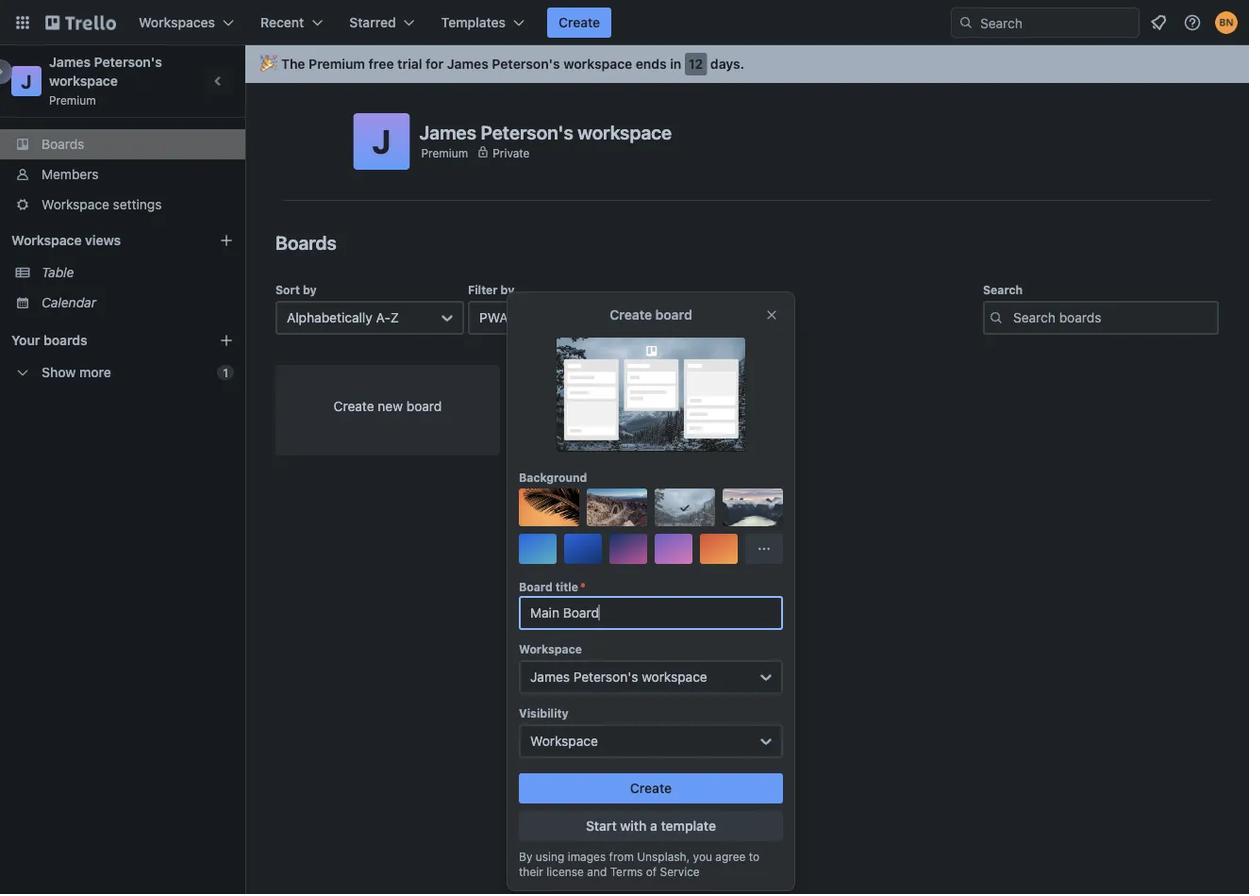 Task type: describe. For each thing, give the bounding box(es) containing it.
workspace navigation collapse icon image
[[206, 68, 232, 94]]

workspace down board title * on the bottom
[[519, 643, 582, 656]]

settings
[[113, 197, 162, 212]]

🎉
[[261, 56, 274, 72]]

license and terms of service
[[547, 866, 700, 879]]

ends
[[636, 56, 667, 72]]

board
[[519, 581, 553, 594]]

days.
[[711, 56, 745, 72]]

by using images from unsplash, you agree to their
[[519, 851, 760, 879]]

table link
[[42, 263, 234, 282]]

in
[[670, 56, 682, 72]]

calendar
[[42, 295, 96, 311]]

terms of service link
[[610, 866, 700, 879]]

to
[[749, 851, 760, 864]]

j for j link
[[21, 70, 32, 92]]

1 horizontal spatial james peterson's workspace premium
[[420, 121, 672, 160]]

create right the creative
[[610, 307, 652, 323]]

workspace up table on the left top of page
[[11, 233, 82, 248]]

starred button
[[338, 8, 426, 38]]

james peterson's workspace link
[[49, 54, 166, 89]]

visibility
[[519, 707, 569, 720]]

create button inside primary element
[[548, 8, 612, 38]]

by for pwau
[[501, 283, 515, 296]]

1 horizontal spatial boards
[[276, 231, 337, 253]]

templates
[[441, 15, 506, 30]]

peterson's down back to home image
[[94, 54, 162, 70]]

service
[[660, 866, 700, 879]]

your boards with 1 items element
[[11, 329, 191, 352]]

boards
[[43, 333, 87, 348]]

j button
[[354, 113, 410, 170]]

private
[[493, 146, 530, 160]]

james right for
[[447, 56, 489, 72]]

0 notifications image
[[1148, 11, 1171, 34]]

workspaces
[[139, 15, 215, 30]]

j link
[[11, 66, 42, 96]]

custom image image
[[678, 500, 693, 515]]

terms
[[610, 866, 643, 879]]

free
[[369, 56, 394, 72]]

boards inside 'link'
[[42, 136, 84, 152]]

create left new
[[334, 399, 374, 414]]

workspace views
[[11, 233, 121, 248]]

starred
[[350, 15, 396, 30]]

title
[[556, 581, 579, 594]]

show more
[[42, 365, 111, 380]]

alphabetically a-z
[[287, 310, 399, 326]]

more
[[79, 365, 111, 380]]

start with a template button
[[519, 812, 784, 842]]

their
[[519, 866, 544, 879]]

with
[[621, 819, 647, 834]]

add board image
[[219, 333, 234, 348]]

j for j button
[[372, 122, 391, 161]]

template
[[661, 819, 717, 834]]

ben nelson (bennelson96) image
[[1216, 11, 1239, 34]]

background
[[519, 471, 588, 484]]

trial
[[398, 56, 422, 72]]

open information menu image
[[1184, 13, 1203, 32]]

Search text field
[[984, 301, 1220, 335]]

board title *
[[519, 581, 586, 594]]

show
[[42, 365, 76, 380]]

workspace settings link
[[0, 190, 245, 220]]

1
[[223, 366, 228, 379]]

z
[[391, 310, 399, 326]]

unsplash,
[[637, 851, 690, 864]]

back to home image
[[45, 8, 116, 38]]

members
[[42, 167, 99, 182]]

sort
[[276, 283, 300, 296]]

views
[[85, 233, 121, 248]]

james right j button
[[420, 121, 477, 143]]

Search field
[[974, 8, 1139, 37]]

0 vertical spatial board
[[656, 307, 693, 323]]

*
[[580, 581, 586, 594]]

creative
[[521, 310, 572, 326]]



Task type: locate. For each thing, give the bounding box(es) containing it.
workspace down visibility
[[531, 734, 598, 750]]

alphabetically
[[287, 310, 373, 326]]

new
[[378, 399, 403, 414]]

pwau creative group
[[480, 310, 613, 326]]

by right sort in the top left of the page
[[303, 283, 317, 296]]

1 by from the left
[[303, 283, 317, 296]]

license
[[547, 866, 584, 879]]

close popover image
[[765, 308, 780, 323]]

group
[[576, 310, 613, 326]]

your
[[11, 333, 40, 348]]

premium down james peterson's workspace link
[[49, 93, 96, 107]]

0 horizontal spatial board
[[407, 399, 442, 414]]

1 horizontal spatial j
[[372, 122, 391, 161]]

1 vertical spatial james peterson's workspace premium
[[420, 121, 672, 160]]

agree
[[716, 851, 746, 864]]

create board
[[610, 307, 693, 323]]

banner
[[245, 45, 1250, 83]]

premium inside banner
[[309, 56, 365, 72]]

board
[[656, 307, 693, 323], [407, 399, 442, 414]]

1 horizontal spatial board
[[656, 307, 693, 323]]

0 vertical spatial boards
[[42, 136, 84, 152]]

1 vertical spatial premium
[[49, 93, 96, 107]]

0 horizontal spatial james peterson's workspace premium
[[49, 54, 166, 107]]

filter
[[468, 283, 498, 296]]

banner containing 🎉
[[245, 45, 1250, 83]]

table
[[42, 265, 74, 280]]

james peterson's workspace
[[531, 670, 708, 685]]

j left james peterson's workspace link
[[21, 70, 32, 92]]

1 vertical spatial boards
[[276, 231, 337, 253]]

j
[[21, 70, 32, 92], [372, 122, 391, 161]]

create button up 🎉 the premium free trial for james peterson's workspace ends in 12 days.
[[548, 8, 612, 38]]

images
[[568, 851, 606, 864]]

peterson's down templates dropdown button
[[492, 56, 560, 72]]

premium
[[309, 56, 365, 72], [49, 93, 96, 107], [421, 146, 468, 160]]

from
[[609, 851, 634, 864]]

workspace settings
[[42, 197, 162, 212]]

0 horizontal spatial by
[[303, 283, 317, 296]]

james peterson's workspace premium
[[49, 54, 166, 107], [420, 121, 672, 160]]

create up 🎉 the premium free trial for james peterson's workspace ends in 12 days.
[[559, 15, 601, 30]]

the
[[281, 56, 305, 72]]

peterson's
[[94, 54, 162, 70], [492, 56, 560, 72], [481, 121, 574, 143], [574, 670, 639, 685]]

your boards
[[11, 333, 87, 348]]

peterson's up private
[[481, 121, 574, 143]]

1 vertical spatial j
[[372, 122, 391, 161]]

premium right the
[[309, 56, 365, 72]]

peterson's down '*'
[[574, 670, 639, 685]]

members link
[[0, 160, 245, 190]]

by for alphabetically
[[303, 283, 317, 296]]

1 horizontal spatial by
[[501, 283, 515, 296]]

create button
[[548, 8, 612, 38], [519, 774, 784, 804]]

start with a template
[[586, 819, 717, 834]]

🎉 the premium free trial for james peterson's workspace ends in 12 days.
[[261, 56, 745, 72]]

create button up start with a template
[[519, 774, 784, 804]]

2 by from the left
[[501, 283, 515, 296]]

a-
[[376, 310, 391, 326]]

create inside primary element
[[559, 15, 601, 30]]

2 horizontal spatial premium
[[421, 146, 468, 160]]

james down back to home image
[[49, 54, 91, 70]]

james peterson's workspace premium down 🎉 the premium free trial for james peterson's workspace ends in 12 days.
[[420, 121, 672, 160]]

confetti image
[[261, 56, 274, 72]]

create a view image
[[219, 233, 234, 248]]

boards up sort by
[[276, 231, 337, 253]]

search image
[[959, 15, 974, 30]]

1 vertical spatial create button
[[519, 774, 784, 804]]

None text field
[[519, 597, 784, 631]]

board right new
[[407, 399, 442, 414]]

0 horizontal spatial boards
[[42, 136, 84, 152]]

j inside button
[[372, 122, 391, 161]]

license link
[[547, 866, 584, 879]]

workspace
[[42, 197, 109, 212], [11, 233, 82, 248], [519, 643, 582, 656], [531, 734, 598, 750]]

create up start with a template
[[631, 781, 672, 797]]

background element
[[519, 489, 784, 564]]

j down free
[[372, 122, 391, 161]]

0 vertical spatial premium
[[309, 56, 365, 72]]

0 vertical spatial james peterson's workspace premium
[[49, 54, 166, 107]]

create new board
[[334, 399, 442, 414]]

2 vertical spatial premium
[[421, 146, 468, 160]]

boards link
[[0, 129, 245, 160]]

using
[[536, 851, 565, 864]]

1 horizontal spatial premium
[[309, 56, 365, 72]]

board right "group"
[[656, 307, 693, 323]]

templates button
[[430, 8, 536, 38]]

create
[[559, 15, 601, 30], [610, 307, 652, 323], [334, 399, 374, 414], [631, 781, 672, 797]]

search
[[984, 283, 1023, 296]]

by
[[519, 851, 533, 864]]

for
[[426, 56, 444, 72]]

workspace
[[564, 56, 633, 72], [49, 73, 118, 89], [578, 121, 672, 143], [642, 670, 708, 685]]

by right filter
[[501, 283, 515, 296]]

start
[[586, 819, 617, 834]]

sort by
[[276, 283, 317, 296]]

james peterson's workspace premium down back to home image
[[49, 54, 166, 107]]

1 vertical spatial board
[[407, 399, 442, 414]]

pwau
[[480, 310, 518, 326]]

0 vertical spatial j
[[21, 70, 32, 92]]

recent
[[261, 15, 304, 30]]

0 vertical spatial create button
[[548, 8, 612, 38]]

primary element
[[0, 0, 1250, 45]]

workspaces button
[[127, 8, 245, 38]]

james up visibility
[[531, 670, 570, 685]]

0 horizontal spatial j
[[21, 70, 32, 92]]

a
[[650, 819, 658, 834]]

of
[[646, 866, 657, 879]]

boards
[[42, 136, 84, 152], [276, 231, 337, 253]]

james
[[49, 54, 91, 70], [447, 56, 489, 72], [420, 121, 477, 143], [531, 670, 570, 685]]

calendar link
[[42, 294, 234, 312]]

you
[[693, 851, 713, 864]]

filter by
[[468, 283, 515, 296]]

and
[[587, 866, 607, 879]]

12
[[689, 56, 704, 72]]

workspace inside banner
[[564, 56, 633, 72]]

recent button
[[249, 8, 334, 38]]

by
[[303, 283, 317, 296], [501, 283, 515, 296]]

0 horizontal spatial premium
[[49, 93, 96, 107]]

premium right j button
[[421, 146, 468, 160]]

boards up members
[[42, 136, 84, 152]]

workspace down members
[[42, 197, 109, 212]]



Task type: vqa. For each thing, say whether or not it's contained in the screenshot.
Create a view Icon at the top left of the page
yes



